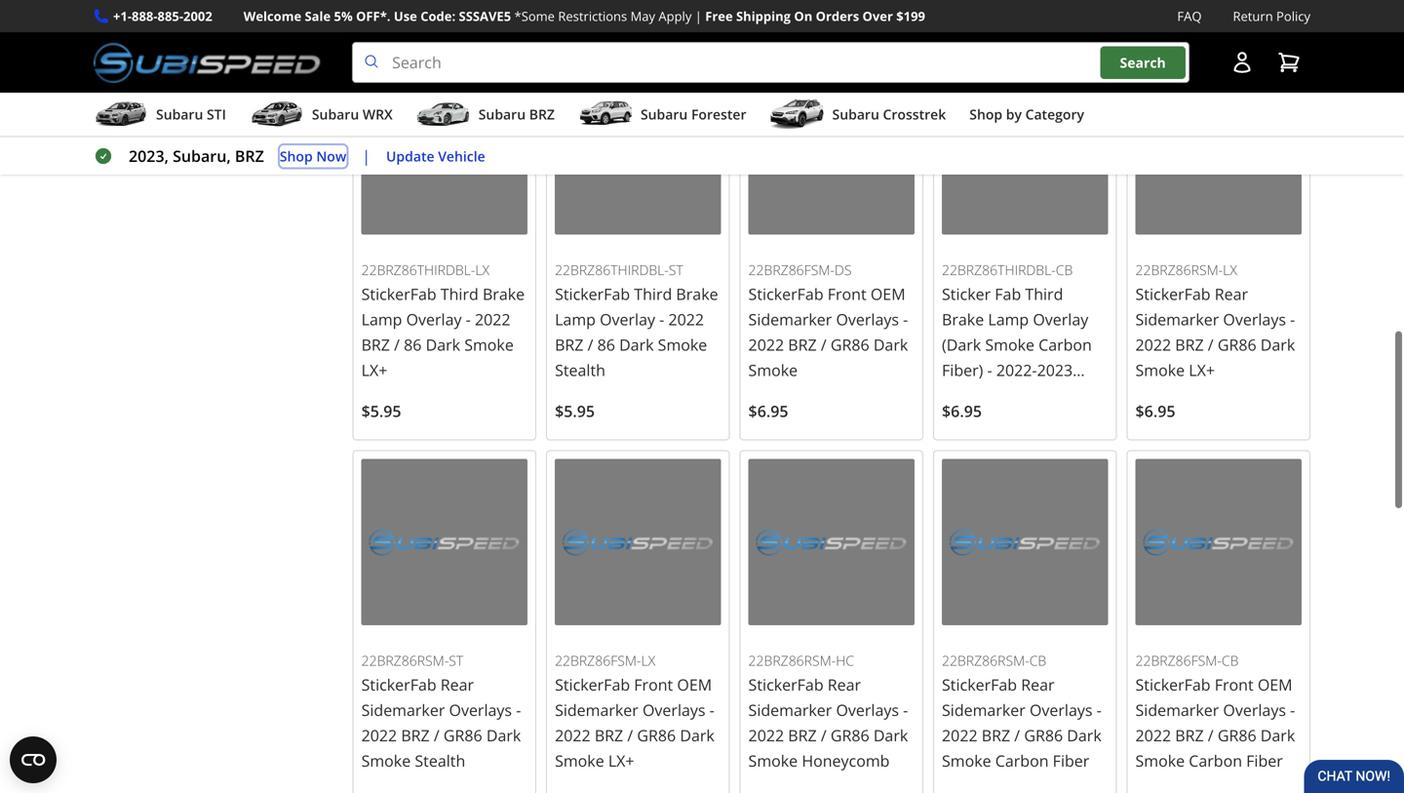 Task type: vqa. For each thing, say whether or not it's contained in the screenshot.
- inside the StickerFab Rear Sidemarker Overlays - 2022 BRZ / GR86 Dark Smoke Stealth
yes



Task type: locate. For each thing, give the bounding box(es) containing it.
rear inside stickerfab rear sidemarker overlays - 2022 brz / gr86 dark smoke honeycomb
[[828, 674, 861, 695]]

brake inside sticker fab third brake lamp overlay (dark smoke carbon fiber) - 2022-2023 subaru brz / toyota gr86
[[942, 309, 984, 330]]

22brz86fsm- for stickerfab front oem sidemarker overlays - 2022 brz / gr86 dark smoke carbon fiber
[[1136, 651, 1222, 670]]

1 horizontal spatial lx
[[641, 651, 656, 670]]

- inside stickerfab rear sidemarker overlays - 2022 brz / gr86 dark smoke honeycomb
[[903, 699, 908, 720]]

overlays down '22brz86fsm-cb'
[[1224, 699, 1287, 720]]

gr86 up honeycomb
[[831, 725, 870, 746]]

22brz86thirdbl-st
[[555, 261, 684, 279]]

subaru for subaru wrx
[[312, 105, 359, 124]]

1 $5.95 from the left
[[362, 400, 401, 421]]

0 vertical spatial shop
[[970, 105, 1003, 124]]

front inside stickerfab front oem sidemarker overlays - 2022 brz / gr86 dark smoke
[[828, 283, 867, 304]]

2 horizontal spatial overlay
[[1033, 309, 1089, 330]]

2022 down 22brz86rsm-lx at the top of page
[[1136, 334, 1172, 355]]

0 horizontal spatial 22brz86thirdbl-
[[362, 261, 475, 279]]

stickerfab rear sidemarker overlays - 2022 brz / gr86 dark smoke lx+ image
[[1136, 68, 1302, 235]]

rear for stickerfab rear sidemarker overlays - 2022 brz / gr86 dark smoke carbon fiber
[[1022, 674, 1055, 695]]

gr86 inside stickerfab front oem sidemarker overlays - 2022 brz / gr86 dark smoke lx+
[[637, 725, 676, 746]]

sidemarker down '22brz86rsm-st'
[[362, 699, 445, 720]]

st up the stickerfab rear sidemarker overlays - 2022 brz / gr86 dark smoke stealth
[[449, 651, 464, 670]]

subaru left forester on the top of page
[[641, 105, 688, 124]]

2022 down '22brz86fsm-cb'
[[1136, 725, 1172, 746]]

1 horizontal spatial 86
[[598, 334, 615, 355]]

gr86 down "22brz86rsm-cb"
[[1025, 725, 1063, 746]]

2 $5.95 from the left
[[555, 400, 595, 421]]

22brz86fsm- for stickerfab front oem sidemarker overlays - 2022 brz / gr86 dark smoke
[[749, 261, 835, 279]]

stickerfab down 22brz86fsm-ds
[[749, 283, 824, 304]]

stickerfab down 22brz86rsm-lx at the top of page
[[1136, 283, 1211, 304]]

overlays down 22brz86fsm-lx
[[643, 699, 706, 720]]

2022 inside stickerfab front oem sidemarker overlays - 2022 brz / gr86 dark smoke lx+
[[555, 725, 591, 746]]

welcome sale 5% off*. use code: sssave5 *some restrictions may apply | free shipping on orders over $199
[[244, 7, 926, 25]]

22brz86rsm-hc
[[749, 651, 855, 670]]

1 $6.95 from the left
[[749, 400, 789, 421]]

carbon
[[1039, 334, 1092, 355], [996, 750, 1049, 771], [1189, 750, 1243, 771]]

0 horizontal spatial 86
[[404, 334, 422, 355]]

brake inside stickerfab third brake lamp overlay - 2022 brz / 86 dark smoke stealth
[[676, 283, 719, 304]]

- inside stickerfab rear sidemarker overlays - 2022 brz / gr86 dark smoke lx+
[[1291, 309, 1296, 330]]

0 horizontal spatial front
[[634, 674, 673, 695]]

subaru right a subaru crosstrek thumbnail image
[[833, 105, 880, 124]]

2022
[[475, 309, 511, 330], [669, 309, 704, 330], [749, 334, 784, 355], [1136, 334, 1172, 355], [362, 725, 397, 746], [749, 725, 784, 746], [555, 725, 591, 746], [942, 725, 978, 746], [1136, 725, 1172, 746]]

lamp inside stickerfab third brake lamp overlay - 2022 brz / 86 dark smoke stealth
[[555, 309, 596, 330]]

stickerfab inside stickerfab rear sidemarker overlays - 2022 brz / gr86 dark smoke carbon fiber
[[942, 674, 1018, 695]]

1 horizontal spatial $5.50
[[749, 10, 789, 31]]

0 horizontal spatial overlay
[[406, 309, 462, 330]]

stickerfab for stickerfab rear sidemarker overlays - 2022 brz / gr86 dark smoke stealth
[[362, 674, 437, 695]]

front down 22brz86fsm-lx
[[634, 674, 673, 695]]

brz down 22brz86fsm-lx
[[595, 725, 624, 746]]

$5.50 link
[[546, 0, 730, 50], [740, 0, 924, 50]]

stickerfab third brake lamp overlay - 2022 brz / 86 dark smoke lx+
[[362, 283, 525, 380]]

2 lamp from the left
[[555, 309, 596, 330]]

1 horizontal spatial $5.50 link
[[740, 0, 924, 50]]

$5.50 left on
[[749, 10, 789, 31]]

2 horizontal spatial brake
[[942, 309, 984, 330]]

gr86 down fiber)
[[942, 410, 981, 431]]

1 horizontal spatial shop
[[970, 105, 1003, 124]]

smoke
[[465, 334, 514, 355], [658, 334, 707, 355], [986, 334, 1035, 355], [749, 359, 798, 380], [1136, 359, 1185, 380], [362, 750, 411, 771], [749, 750, 798, 771], [555, 750, 604, 771], [942, 750, 992, 771], [1136, 750, 1185, 771]]

brz down '22brz86fsm-cb'
[[1176, 725, 1204, 746]]

third inside stickerfab third brake lamp overlay - 2022 brz / 86 dark smoke lx+
[[441, 283, 479, 304]]

/ inside stickerfab rear sidemarker overlays - 2022 brz / gr86 dark smoke honeycomb
[[821, 725, 827, 746]]

lamp inside stickerfab third brake lamp overlay - 2022 brz / 86 dark smoke lx+
[[362, 309, 402, 330]]

1 third from the left
[[441, 283, 479, 304]]

hc
[[836, 651, 855, 670]]

open widget image
[[10, 736, 57, 783]]

86
[[404, 334, 422, 355], [598, 334, 615, 355]]

22brz86rsm- for stickerfab rear sidemarker overlays - 2022 brz / gr86 dark smoke lx+
[[1136, 261, 1223, 279]]

search button
[[1101, 46, 1186, 79]]

sidemarker down "22brz86rsm-cb"
[[942, 699, 1026, 720]]

stickerfab inside stickerfab front oem sidemarker overlays - 2022 brz / gr86 dark smoke carbon fiber
[[1136, 674, 1211, 695]]

1 86 from the left
[[404, 334, 422, 355]]

lamp for stickerfab third brake lamp overlay - 2022 brz / 86 dark smoke lx+
[[362, 309, 402, 330]]

22brz86fsm- up stickerfab front oem sidemarker overlays - 2022 brz / gr86 dark smoke lx+
[[555, 651, 641, 670]]

brz
[[529, 105, 555, 124], [235, 145, 264, 166], [362, 334, 390, 355], [788, 334, 817, 355], [555, 334, 584, 355], [1176, 334, 1204, 355], [999, 385, 1027, 406], [401, 725, 430, 746], [788, 725, 817, 746], [595, 725, 624, 746], [982, 725, 1011, 746], [1176, 725, 1204, 746]]

overlays down hc
[[836, 699, 899, 720]]

1 horizontal spatial 22brz86thirdbl-
[[555, 261, 669, 279]]

gr86 inside stickerfab rear sidemarker overlays - 2022 brz / gr86 dark smoke honeycomb
[[831, 725, 870, 746]]

oem inside stickerfab front oem sidemarker overlays - 2022 brz / gr86 dark smoke lx+
[[677, 674, 712, 695]]

subispeed logo image
[[94, 42, 321, 83]]

22brz86thirdbl-cb
[[942, 261, 1073, 279]]

$6.95 for stickerfab front oem sidemarker overlays - 2022 brz / gr86 dark smoke
[[749, 400, 789, 421]]

fab
[[995, 283, 1022, 304]]

0 vertical spatial |
[[695, 7, 702, 25]]

stickerfab inside the stickerfab rear sidemarker overlays - 2022 brz / gr86 dark smoke stealth
[[362, 674, 437, 695]]

subaru left "sti"
[[156, 105, 203, 124]]

rear down '22brz86rsm-st'
[[441, 674, 474, 695]]

front inside stickerfab front oem sidemarker overlays - 2022 brz / gr86 dark smoke lx+
[[634, 674, 673, 695]]

fiber
[[1053, 750, 1090, 771], [1247, 750, 1284, 771]]

2022 down '22brz86rsm-st'
[[362, 725, 397, 746]]

2 horizontal spatial oem
[[1258, 674, 1293, 695]]

-
[[466, 309, 471, 330], [903, 309, 908, 330], [660, 309, 665, 330], [1291, 309, 1296, 330], [988, 359, 993, 380], [516, 699, 521, 720], [903, 699, 908, 720], [710, 699, 715, 720], [1097, 699, 1102, 720], [1291, 699, 1296, 720]]

22brz86thirdbl- up fab
[[942, 261, 1056, 279]]

2022 down 22brz86thirdbl-st
[[669, 309, 704, 330]]

2 horizontal spatial 22brz86thirdbl-
[[942, 261, 1056, 279]]

lamp down 22brz86thirdbl-lx
[[362, 309, 402, 330]]

gr86 inside stickerfab rear sidemarker overlays - 2022 brz / gr86 dark smoke carbon fiber
[[1025, 725, 1063, 746]]

2022 inside stickerfab third brake lamp overlay - 2022 brz / 86 dark smoke stealth
[[669, 309, 704, 330]]

2022 down 22brz86thirdbl-lx
[[475, 309, 511, 330]]

1 horizontal spatial cb
[[1056, 261, 1073, 279]]

overlay
[[406, 309, 462, 330], [600, 309, 656, 330], [1033, 309, 1089, 330]]

lx for front
[[641, 651, 656, 670]]

on
[[794, 7, 813, 25]]

oem for stickerfab front oem sidemarker overlays - 2022 brz / gr86 dark smoke
[[871, 283, 906, 304]]

0 horizontal spatial |
[[362, 145, 371, 166]]

22brz86rsm- up stickerfab rear sidemarker overlays - 2022 brz / gr86 dark smoke honeycomb
[[749, 651, 836, 670]]

lx+ for stickerfab front oem sidemarker overlays - 2022 brz / gr86 dark smoke lx+
[[609, 750, 635, 771]]

22brz86thirdbl-lx
[[362, 261, 490, 279]]

overlay down 22brz86thirdbl-lx
[[406, 309, 462, 330]]

third inside sticker fab third brake lamp overlay (dark smoke carbon fiber) - 2022-2023 subaru brz / toyota gr86
[[1026, 283, 1064, 304]]

st for third
[[669, 261, 684, 279]]

1 horizontal spatial 22brz86fsm-
[[749, 261, 835, 279]]

category
[[1026, 105, 1085, 124]]

subaru down fiber)
[[942, 385, 995, 406]]

2 $5.50 link from the left
[[740, 0, 924, 50]]

2022 inside stickerfab third brake lamp overlay - 2022 brz / 86 dark smoke lx+
[[475, 309, 511, 330]]

lx+
[[362, 359, 388, 380], [1189, 359, 1215, 380], [609, 750, 635, 771]]

lx up stickerfab rear sidemarker overlays - 2022 brz / gr86 dark smoke lx+
[[1223, 261, 1238, 279]]

/ inside sticker fab third brake lamp overlay (dark smoke carbon fiber) - 2022-2023 subaru brz / toyota gr86
[[1031, 385, 1037, 406]]

22brz86thirdbl- for stickerfab third brake lamp overlay - 2022 brz / 86 dark smoke lx+
[[362, 261, 475, 279]]

shipping
[[737, 7, 791, 25]]

sidemarker inside stickerfab rear sidemarker overlays - 2022 brz / gr86 dark smoke carbon fiber
[[942, 699, 1026, 720]]

dark inside stickerfab rear sidemarker overlays - 2022 brz / gr86 dark smoke lx+
[[1261, 334, 1296, 355]]

+1-888-885-2002 link
[[113, 6, 212, 26]]

stealth inside the stickerfab rear sidemarker overlays - 2022 brz / gr86 dark smoke stealth
[[415, 750, 466, 771]]

brz down 2022-
[[999, 385, 1027, 406]]

$5.50 right *some
[[555, 10, 595, 31]]

shop inside dropdown button
[[970, 105, 1003, 124]]

rear down 22brz86rsm-lx at the top of page
[[1215, 283, 1249, 304]]

oem inside stickerfab front oem sidemarker overlays - 2022 brz / gr86 dark smoke carbon fiber
[[1258, 674, 1293, 695]]

dark inside stickerfab third brake lamp overlay - 2022 brz / 86 dark smoke lx+
[[426, 334, 460, 355]]

2 horizontal spatial 22brz86fsm-
[[1136, 651, 1222, 670]]

$5.95
[[362, 400, 401, 421], [555, 400, 595, 421]]

gr86 down "ds"
[[831, 334, 870, 355]]

overlays down "22brz86rsm-cb"
[[1030, 699, 1093, 720]]

lx up stickerfab third brake lamp overlay - 2022 brz / 86 dark smoke lx+
[[475, 261, 490, 279]]

0 horizontal spatial 22brz86fsm-
[[555, 651, 641, 670]]

stickerfab third brake lamp overlay - 2022 brz / 86 dark smoke lx+ image
[[362, 68, 528, 235]]

3 third from the left
[[1026, 283, 1064, 304]]

brake
[[483, 283, 525, 304], [676, 283, 719, 304], [942, 309, 984, 330]]

1 horizontal spatial lx+
[[609, 750, 635, 771]]

brake down 22brz86thirdbl-lx
[[483, 283, 525, 304]]

overlay down 22brz86thirdbl-st
[[600, 309, 656, 330]]

1 horizontal spatial $6.95
[[942, 400, 982, 421]]

0 horizontal spatial stealth
[[415, 750, 466, 771]]

smoke inside stickerfab third brake lamp overlay - 2022 brz / 86 dark smoke lx+
[[465, 334, 514, 355]]

/ down '22brz86fsm-cb'
[[1208, 725, 1214, 746]]

2 $6.95 from the left
[[942, 400, 982, 421]]

1 horizontal spatial oem
[[871, 283, 906, 304]]

brz inside stickerfab third brake lamp overlay - 2022 brz / 86 dark smoke stealth
[[555, 334, 584, 355]]

stickerfab
[[362, 283, 437, 304], [749, 283, 824, 304], [555, 283, 630, 304], [1136, 283, 1211, 304], [362, 674, 437, 695], [749, 674, 824, 695], [555, 674, 630, 695], [942, 674, 1018, 695], [1136, 674, 1211, 695]]

/ down 22brz86fsm-ds
[[821, 334, 827, 355]]

search
[[1120, 53, 1166, 72]]

3 lamp from the left
[[989, 309, 1029, 330]]

0 horizontal spatial lx
[[475, 261, 490, 279]]

2 horizontal spatial $6.95
[[1136, 400, 1176, 421]]

rear inside stickerfab rear sidemarker overlays - 2022 brz / gr86 dark smoke lx+
[[1215, 283, 1249, 304]]

sidemarker
[[749, 309, 832, 330], [1136, 309, 1220, 330], [362, 699, 445, 720], [749, 699, 832, 720], [555, 699, 639, 720], [942, 699, 1026, 720], [1136, 699, 1220, 720]]

1 horizontal spatial stealth
[[555, 359, 606, 380]]

0 horizontal spatial shop
[[280, 147, 313, 165]]

2022 down 22brz86fsm-lx
[[555, 725, 591, 746]]

subaru inside "dropdown button"
[[312, 105, 359, 124]]

0 horizontal spatial fiber
[[1053, 750, 1090, 771]]

3 22brz86thirdbl- from the left
[[942, 261, 1056, 279]]

sidemarker down 22brz86fsm-ds
[[749, 309, 832, 330]]

0 vertical spatial st
[[669, 261, 684, 279]]

2022 down 22brz86fsm-ds
[[749, 334, 784, 355]]

stickerfab rear sidemarker overlays - 2022 brz / gr86 dark smoke lx+
[[1136, 283, 1296, 380]]

/ up honeycomb
[[821, 725, 827, 746]]

1 horizontal spatial st
[[669, 261, 684, 279]]

subaru crosstrek button
[[770, 97, 946, 136]]

2022-
[[997, 359, 1037, 380]]

/ inside stickerfab third brake lamp overlay - 2022 brz / 86 dark smoke stealth
[[588, 334, 594, 355]]

overlays inside stickerfab front oem sidemarker overlays - 2022 brz / gr86 dark smoke
[[836, 309, 899, 330]]

front inside stickerfab front oem sidemarker overlays - 2022 brz / gr86 dark smoke carbon fiber
[[1215, 674, 1254, 695]]

1 $5.50 link from the left
[[546, 0, 730, 50]]

0 horizontal spatial lx+
[[362, 359, 388, 380]]

overlay inside sticker fab third brake lamp overlay (dark smoke carbon fiber) - 2022-2023 subaru brz / toyota gr86
[[1033, 309, 1089, 330]]

faq link
[[1178, 6, 1202, 26]]

lx
[[475, 261, 490, 279], [1223, 261, 1238, 279], [641, 651, 656, 670]]

st up stickerfab third brake lamp overlay - 2022 brz / 86 dark smoke stealth
[[669, 261, 684, 279]]

86 down 22brz86thirdbl-st
[[598, 334, 615, 355]]

2022 inside the stickerfab rear sidemarker overlays - 2022 brz / gr86 dark smoke stealth
[[362, 725, 397, 746]]

2 horizontal spatial lx
[[1223, 261, 1238, 279]]

stickerfab for stickerfab rear sidemarker overlays - 2022 brz / gr86 dark smoke honeycomb
[[749, 674, 824, 695]]

stickerfab for stickerfab front oem sidemarker overlays - 2022 brz / gr86 dark smoke lx+
[[555, 674, 630, 695]]

update
[[386, 147, 435, 165]]

rear
[[1215, 283, 1249, 304], [441, 674, 474, 695], [828, 674, 861, 695], [1022, 674, 1055, 695]]

0 horizontal spatial lamp
[[362, 309, 402, 330]]

sidemarker inside stickerfab front oem sidemarker overlays - 2022 brz / gr86 dark smoke carbon fiber
[[1136, 699, 1220, 720]]

stickerfab for stickerfab rear sidemarker overlays - 2022 brz / gr86 dark smoke carbon fiber
[[942, 674, 1018, 695]]

1 horizontal spatial front
[[828, 283, 867, 304]]

+1-888-885-2002
[[113, 7, 212, 25]]

0 horizontal spatial oem
[[677, 674, 712, 695]]

apply
[[659, 7, 692, 25]]

brz up honeycomb
[[788, 725, 817, 746]]

update vehicle
[[386, 147, 486, 165]]

overlays
[[836, 309, 899, 330], [1224, 309, 1287, 330], [449, 699, 512, 720], [836, 699, 899, 720], [643, 699, 706, 720], [1030, 699, 1093, 720], [1224, 699, 1287, 720]]

cb
[[1056, 261, 1073, 279], [1030, 651, 1047, 670], [1222, 651, 1239, 670]]

brz down 22brz86thirdbl-st
[[555, 334, 584, 355]]

1 horizontal spatial |
[[695, 7, 702, 25]]

return
[[1233, 7, 1274, 25]]

22brz86rsm- up stickerfab rear sidemarker overlays - 2022 brz / gr86 dark smoke lx+
[[1136, 261, 1223, 279]]

stickerfab down 22brz86thirdbl-st
[[555, 283, 630, 304]]

2 horizontal spatial front
[[1215, 674, 1254, 695]]

sidemarker down 22brz86rsm-hc
[[749, 699, 832, 720]]

brz down '22brz86rsm-st'
[[401, 725, 430, 746]]

stickerfab inside stickerfab front oem sidemarker overlays - 2022 brz / gr86 dark smoke lx+
[[555, 674, 630, 695]]

gr86 inside stickerfab front oem sidemarker overlays - 2022 brz / gr86 dark smoke
[[831, 334, 870, 355]]

1 horizontal spatial fiber
[[1247, 750, 1284, 771]]

| left free
[[695, 7, 702, 25]]

3 $6.95 from the left
[[1136, 400, 1176, 421]]

- inside stickerfab front oem sidemarker overlays - 2022 brz / gr86 dark smoke lx+
[[710, 699, 715, 720]]

0 horizontal spatial $6.95
[[749, 400, 789, 421]]

0 horizontal spatial third
[[441, 283, 479, 304]]

oem for stickerfab front oem sidemarker overlays - 2022 brz / gr86 dark smoke lx+
[[677, 674, 712, 695]]

2 86 from the left
[[598, 334, 615, 355]]

brz down 22brz86fsm-ds
[[788, 334, 817, 355]]

return policy
[[1233, 7, 1311, 25]]

dark
[[426, 334, 460, 355], [874, 334, 908, 355], [620, 334, 654, 355], [1261, 334, 1296, 355], [487, 725, 521, 746], [874, 725, 908, 746], [680, 725, 715, 746], [1067, 725, 1102, 746], [1261, 725, 1296, 746]]

1 22brz86thirdbl- from the left
[[362, 261, 475, 279]]

smoke inside stickerfab front oem sidemarker overlays - 2022 brz / gr86 dark smoke carbon fiber
[[1136, 750, 1185, 771]]

fiber inside stickerfab rear sidemarker overlays - 2022 brz / gr86 dark smoke carbon fiber
[[1053, 750, 1090, 771]]

brz inside the stickerfab rear sidemarker overlays - 2022 brz / gr86 dark smoke stealth
[[401, 725, 430, 746]]

22brz86fsm- up stickerfab front oem sidemarker overlays - 2022 brz / gr86 dark smoke carbon fiber
[[1136, 651, 1222, 670]]

1 lamp from the left
[[362, 309, 402, 330]]

rear down "22brz86rsm-cb"
[[1022, 674, 1055, 695]]

2 horizontal spatial lamp
[[989, 309, 1029, 330]]

rear down hc
[[828, 674, 861, 695]]

0 horizontal spatial st
[[449, 651, 464, 670]]

|
[[695, 7, 702, 25], [362, 145, 371, 166]]

2023, subaru, brz
[[129, 145, 264, 166]]

22brz86thirdbl- up stickerfab third brake lamp overlay - 2022 brz / 86 dark smoke stealth
[[555, 261, 669, 279]]

0 horizontal spatial brake
[[483, 283, 525, 304]]

stickerfab down '22brz86rsm-st'
[[362, 674, 437, 695]]

ds
[[835, 261, 852, 279]]

shop left 'now'
[[280, 147, 313, 165]]

a subaru brz thumbnail image image
[[416, 100, 471, 129]]

dark inside stickerfab rear sidemarker overlays - 2022 brz / gr86 dark smoke honeycomb
[[874, 725, 908, 746]]

2022 down "22brz86rsm-cb"
[[942, 725, 978, 746]]

brz inside stickerfab front oem sidemarker overlays - 2022 brz / gr86 dark smoke
[[788, 334, 817, 355]]

rear for stickerfab rear sidemarker overlays - 2022 brz / gr86 dark smoke stealth
[[441, 674, 474, 695]]

2 overlay from the left
[[600, 309, 656, 330]]

oem
[[871, 283, 906, 304], [677, 674, 712, 695], [1258, 674, 1293, 695]]

brake for stickerfab third brake lamp overlay - 2022 brz / 86 dark smoke lx+
[[483, 283, 525, 304]]

sidemarker inside stickerfab rear sidemarker overlays - 2022 brz / gr86 dark smoke lx+
[[1136, 309, 1220, 330]]

22brz86thirdbl- up stickerfab third brake lamp overlay - 2022 brz / 86 dark smoke lx+
[[362, 261, 475, 279]]

overlays down '22brz86rsm-st'
[[449, 699, 512, 720]]

overlay inside stickerfab third brake lamp overlay - 2022 brz / 86 dark smoke lx+
[[406, 309, 462, 330]]

gr86
[[831, 334, 870, 355], [1218, 334, 1257, 355], [942, 410, 981, 431], [444, 725, 483, 746], [831, 725, 870, 746], [637, 725, 676, 746], [1025, 725, 1063, 746], [1218, 725, 1257, 746]]

gr86 down 22brz86rsm-lx at the top of page
[[1218, 334, 1257, 355]]

22brz86thirdbl- for stickerfab third brake lamp overlay - 2022 brz / 86 dark smoke stealth
[[555, 261, 669, 279]]

22brz86fsm-cb
[[1136, 651, 1239, 670]]

885-
[[158, 7, 183, 25]]

a subaru wrx thumbnail image image
[[250, 100, 304, 129]]

stickerfab down 22brz86thirdbl-lx
[[362, 283, 437, 304]]

2 third from the left
[[634, 283, 672, 304]]

stickerfab third brake lamp overlay - 2022 brz / 86 dark smoke stealth image
[[555, 68, 721, 235]]

lx up stickerfab front oem sidemarker overlays - 2022 brz / gr86 dark smoke lx+
[[641, 651, 656, 670]]

/ down 22brz86thirdbl-st
[[588, 334, 594, 355]]

lamp inside sticker fab third brake lamp overlay (dark smoke carbon fiber) - 2022-2023 subaru brz / toyota gr86
[[989, 309, 1029, 330]]

| right 'now'
[[362, 145, 371, 166]]

shop by category
[[970, 105, 1085, 124]]

3 overlay from the left
[[1033, 309, 1089, 330]]

third for stickerfab third brake lamp overlay - 2022 brz / 86 dark smoke stealth
[[634, 283, 672, 304]]

front
[[828, 283, 867, 304], [634, 674, 673, 695], [1215, 674, 1254, 695]]

1 horizontal spatial overlay
[[600, 309, 656, 330]]

22brz86rsm- up stickerfab rear sidemarker overlays - 2022 brz / gr86 dark smoke carbon fiber
[[942, 651, 1030, 670]]

/ down 22brz86thirdbl-lx
[[394, 334, 400, 355]]

22brz86rsm-
[[1136, 261, 1223, 279], [362, 651, 449, 670], [749, 651, 836, 670], [942, 651, 1030, 670]]

22brz86fsm-ds
[[749, 261, 852, 279]]

fiber)
[[942, 359, 984, 380]]

dark inside the stickerfab rear sidemarker overlays - 2022 brz / gr86 dark smoke stealth
[[487, 725, 521, 746]]

2 horizontal spatial lx+
[[1189, 359, 1215, 380]]

/ down "22brz86rsm-cb"
[[1015, 725, 1021, 746]]

lamp down 22brz86thirdbl-st
[[555, 309, 596, 330]]

22brz86rsm- up the stickerfab rear sidemarker overlays - 2022 brz / gr86 dark smoke stealth
[[362, 651, 449, 670]]

brz right subaru,
[[235, 145, 264, 166]]

1 horizontal spatial brake
[[676, 283, 719, 304]]

/ down 22brz86rsm-lx at the top of page
[[1208, 334, 1214, 355]]

stickerfab inside stickerfab third brake lamp overlay - 2022 brz / 86 dark smoke lx+
[[362, 283, 437, 304]]

1 vertical spatial stealth
[[415, 750, 466, 771]]

2022 down 22brz86rsm-hc
[[749, 725, 784, 746]]

stickerfab front oem sidemarker overlays - 2022 brz / gr86 dark smoke image
[[749, 68, 915, 235]]

1 horizontal spatial third
[[634, 283, 672, 304]]

subaru for subaru forester
[[641, 105, 688, 124]]

stickerfab down 22brz86fsm-lx
[[555, 674, 630, 695]]

rear inside the stickerfab rear sidemarker overlays - 2022 brz / gr86 dark smoke stealth
[[441, 674, 474, 695]]

shop left by
[[970, 105, 1003, 124]]

welcome
[[244, 7, 302, 25]]

rear for stickerfab rear sidemarker overlays - 2022 brz / gr86 dark smoke honeycomb
[[828, 674, 861, 695]]

1 horizontal spatial lamp
[[555, 309, 596, 330]]

2 horizontal spatial cb
[[1222, 651, 1239, 670]]

gr86 down '22brz86rsm-st'
[[444, 725, 483, 746]]

0 horizontal spatial cb
[[1030, 651, 1047, 670]]

86 down 22brz86thirdbl-lx
[[404, 334, 422, 355]]

lamp down fab
[[989, 309, 1029, 330]]

carbon inside sticker fab third brake lamp overlay (dark smoke carbon fiber) - 2022-2023 subaru brz / toyota gr86
[[1039, 334, 1092, 355]]

third right fab
[[1026, 283, 1064, 304]]

1 fiber from the left
[[1053, 750, 1090, 771]]

stickerfab rear sidemarker overlays - 2022 brz / gr86 dark smoke stealth image
[[362, 459, 528, 625]]

third
[[441, 283, 479, 304], [634, 283, 672, 304], [1026, 283, 1064, 304]]

1 vertical spatial shop
[[280, 147, 313, 165]]

lamp for stickerfab third brake lamp overlay - 2022 brz / 86 dark smoke stealth
[[555, 309, 596, 330]]

st for rear
[[449, 651, 464, 670]]

1 overlay from the left
[[406, 309, 462, 330]]

/ down 2022-
[[1031, 385, 1037, 406]]

overlay up 2023 on the top right of page
[[1033, 309, 1089, 330]]

overlays down "ds"
[[836, 309, 899, 330]]

search input field
[[352, 42, 1190, 83]]

brz inside stickerfab front oem sidemarker overlays - 2022 brz / gr86 dark smoke carbon fiber
[[1176, 725, 1204, 746]]

1 vertical spatial |
[[362, 145, 371, 166]]

86 inside stickerfab third brake lamp overlay - 2022 brz / 86 dark smoke lx+
[[404, 334, 422, 355]]

subaru for subaru crosstrek
[[833, 105, 880, 124]]

sidemarker down '22brz86fsm-cb'
[[1136, 699, 1220, 720]]

brz down 22brz86thirdbl-lx
[[362, 334, 390, 355]]

brake down 22brz86thirdbl-st
[[676, 283, 719, 304]]

stickerfab inside stickerfab rear sidemarker overlays - 2022 brz / gr86 dark smoke honeycomb
[[749, 674, 824, 695]]

$5.95 for stealth
[[555, 400, 595, 421]]

stickerfab inside stickerfab rear sidemarker overlays - 2022 brz / gr86 dark smoke lx+
[[1136, 283, 1211, 304]]

1 vertical spatial st
[[449, 651, 464, 670]]

button image
[[1231, 51, 1254, 74]]

oem inside stickerfab front oem sidemarker overlays - 2022 brz / gr86 dark smoke
[[871, 283, 906, 304]]

2 22brz86thirdbl- from the left
[[555, 261, 669, 279]]

2 horizontal spatial third
[[1026, 283, 1064, 304]]

stickerfab rear sidemarker overlays - 2022 brz / gr86 dark smoke honeycomb image
[[749, 459, 915, 625]]

shop for shop by category
[[970, 105, 1003, 124]]

front down "ds"
[[828, 283, 867, 304]]

/ down '22brz86rsm-st'
[[434, 725, 440, 746]]

brz down 22brz86rsm-lx at the top of page
[[1176, 334, 1204, 355]]

$6.95
[[749, 400, 789, 421], [942, 400, 982, 421], [1136, 400, 1176, 421]]

st
[[669, 261, 684, 279], [449, 651, 464, 670]]

gr86 inside stickerfab front oem sidemarker overlays - 2022 brz / gr86 dark smoke carbon fiber
[[1218, 725, 1257, 746]]

22brz86fsm- up stickerfab front oem sidemarker overlays - 2022 brz / gr86 dark smoke
[[749, 261, 835, 279]]

restrictions
[[558, 7, 627, 25]]

gr86 down '22brz86fsm-cb'
[[1218, 725, 1257, 746]]

0 horizontal spatial $5.50
[[555, 10, 595, 31]]

1 horizontal spatial $5.95
[[555, 400, 595, 421]]

stealth inside stickerfab third brake lamp overlay - 2022 brz / 86 dark smoke stealth
[[555, 359, 606, 380]]

stickerfab down '22brz86fsm-cb'
[[1136, 674, 1211, 695]]

brake up (dark
[[942, 309, 984, 330]]

brz inside dropdown button
[[529, 105, 555, 124]]

0 vertical spatial stealth
[[555, 359, 606, 380]]

third down 22brz86thirdbl-lx
[[441, 283, 479, 304]]

86 for stealth
[[598, 334, 615, 355]]

stickerfab front oem sidemarker overlays - 2022 brz / gr86 dark smoke carbon fiber
[[1136, 674, 1296, 771]]

subaru crosstrek
[[833, 105, 946, 124]]

/ down 22brz86fsm-lx
[[628, 725, 633, 746]]

5%
[[334, 7, 353, 25]]

sidemarker down 22brz86fsm-lx
[[555, 699, 639, 720]]

0 horizontal spatial $5.95
[[362, 400, 401, 421]]

2 $5.50 from the left
[[749, 10, 789, 31]]

smoke inside stickerfab front oem sidemarker overlays - 2022 brz / gr86 dark smoke
[[749, 359, 798, 380]]

$6.95 for sticker fab third brake lamp overlay (dark smoke carbon fiber) - 2022-2023 subaru brz / toyota gr86
[[942, 400, 982, 421]]

0 horizontal spatial $5.50 link
[[546, 0, 730, 50]]

sidemarker down 22brz86rsm-lx at the top of page
[[1136, 309, 1220, 330]]

stealth
[[555, 359, 606, 380], [415, 750, 466, 771]]

orders
[[816, 7, 860, 25]]

2 fiber from the left
[[1247, 750, 1284, 771]]



Task type: describe. For each thing, give the bounding box(es) containing it.
rear for stickerfab rear sidemarker overlays - 2022 brz / gr86 dark smoke lx+
[[1215, 283, 1249, 304]]

overlay for stealth
[[600, 309, 656, 330]]

by
[[1006, 105, 1022, 124]]

front for stickerfab front oem sidemarker overlays - 2022 brz / gr86 dark smoke lx+
[[634, 674, 673, 695]]

subaru brz button
[[416, 97, 555, 136]]

oem for stickerfab front oem sidemarker overlays - 2022 brz / gr86 dark smoke carbon fiber
[[1258, 674, 1293, 695]]

smoke inside the stickerfab rear sidemarker overlays - 2022 brz / gr86 dark smoke stealth
[[362, 750, 411, 771]]

carbon inside stickerfab rear sidemarker overlays - 2022 brz / gr86 dark smoke carbon fiber
[[996, 750, 1049, 771]]

sidemarker inside the stickerfab rear sidemarker overlays - 2022 brz / gr86 dark smoke stealth
[[362, 699, 445, 720]]

subaru,
[[173, 145, 231, 166]]

stickerfab front oem sidemarker overlays - 2022 brz / gr86 dark smoke lx+ image
[[555, 459, 721, 625]]

lx+ inside stickerfab rear sidemarker overlays - 2022 brz / gr86 dark smoke lx+
[[1189, 359, 1215, 380]]

dark inside stickerfab third brake lamp overlay - 2022 brz / 86 dark smoke stealth
[[620, 334, 654, 355]]

- inside stickerfab third brake lamp overlay - 2022 brz / 86 dark smoke stealth
[[660, 309, 665, 330]]

stickerfab for stickerfab third brake lamp overlay - 2022 brz / 86 dark smoke stealth
[[555, 283, 630, 304]]

smoke inside stickerfab rear sidemarker overlays - 2022 brz / gr86 dark smoke carbon fiber
[[942, 750, 992, 771]]

subaru sti button
[[94, 97, 226, 136]]

subaru for subaru brz
[[479, 105, 526, 124]]

2022 inside stickerfab rear sidemarker overlays - 2022 brz / gr86 dark smoke lx+
[[1136, 334, 1172, 355]]

22brz86rsm- for stickerfab rear sidemarker overlays - 2022 brz / gr86 dark smoke carbon fiber
[[942, 651, 1030, 670]]

sticker
[[942, 283, 991, 304]]

- inside the stickerfab rear sidemarker overlays - 2022 brz / gr86 dark smoke stealth
[[516, 699, 521, 720]]

use
[[394, 7, 417, 25]]

overlays inside stickerfab rear sidemarker overlays - 2022 brz / gr86 dark smoke carbon fiber
[[1030, 699, 1093, 720]]

lx for third
[[475, 261, 490, 279]]

stickerfab for stickerfab front oem sidemarker overlays - 2022 brz / gr86 dark smoke carbon fiber
[[1136, 674, 1211, 695]]

overlays inside stickerfab front oem sidemarker overlays - 2022 brz / gr86 dark smoke carbon fiber
[[1224, 699, 1287, 720]]

stickerfab for stickerfab front oem sidemarker overlays - 2022 brz / gr86 dark smoke
[[749, 283, 824, 304]]

update vehicle button
[[386, 145, 486, 167]]

subaru inside sticker fab third brake lamp overlay (dark smoke carbon fiber) - 2022-2023 subaru brz / toyota gr86
[[942, 385, 995, 406]]

(dark
[[942, 334, 982, 355]]

22brz86fsm-lx
[[555, 651, 656, 670]]

sti
[[207, 105, 226, 124]]

smoke inside sticker fab third brake lamp overlay (dark smoke carbon fiber) - 2022-2023 subaru brz / toyota gr86
[[986, 334, 1035, 355]]

2022 inside stickerfab rear sidemarker overlays - 2022 brz / gr86 dark smoke honeycomb
[[749, 725, 784, 746]]

wrx
[[363, 105, 393, 124]]

brake for stickerfab third brake lamp overlay - 2022 brz / 86 dark smoke stealth
[[676, 283, 719, 304]]

- inside stickerfab third brake lamp overlay - 2022 brz / 86 dark smoke lx+
[[466, 309, 471, 330]]

third for stickerfab third brake lamp overlay - 2022 brz / 86 dark smoke lx+
[[441, 283, 479, 304]]

2002
[[183, 7, 212, 25]]

22brz86fsm- for stickerfab front oem sidemarker overlays - 2022 brz / gr86 dark smoke lx+
[[555, 651, 641, 670]]

now
[[316, 147, 347, 165]]

/ inside stickerfab rear sidemarker overlays - 2022 brz / gr86 dark smoke lx+
[[1208, 334, 1214, 355]]

a subaru crosstrek thumbnail image image
[[770, 100, 825, 129]]

2022 inside stickerfab front oem sidemarker overlays - 2022 brz / gr86 dark smoke
[[749, 334, 784, 355]]

toyota
[[1041, 385, 1091, 406]]

free
[[706, 7, 733, 25]]

sticker fab third brake lamp overlay (dark smoke carbon fiber) - 2022-2023 subaru brz / toyota gr86 image
[[942, 68, 1109, 235]]

1 $5.50 from the left
[[555, 10, 595, 31]]

shop now
[[280, 147, 347, 165]]

shop for shop now
[[280, 147, 313, 165]]

888-
[[132, 7, 158, 25]]

smoke inside stickerfab rear sidemarker overlays - 2022 brz / gr86 dark smoke lx+
[[1136, 359, 1185, 380]]

22brz86rsm- for stickerfab rear sidemarker overlays - 2022 brz / gr86 dark smoke stealth
[[362, 651, 449, 670]]

subaru brz
[[479, 105, 555, 124]]

sale
[[305, 7, 331, 25]]

faq
[[1178, 7, 1202, 25]]

a subaru sti thumbnail image image
[[94, 100, 148, 129]]

subaru wrx
[[312, 105, 393, 124]]

brz inside stickerfab third brake lamp overlay - 2022 brz / 86 dark smoke lx+
[[362, 334, 390, 355]]

lx+ for stickerfab third brake lamp overlay - 2022 brz / 86 dark smoke lx+
[[362, 359, 388, 380]]

honeycomb
[[802, 750, 890, 771]]

a subaru forester thumbnail image image
[[578, 100, 633, 129]]

cb for oem
[[1222, 651, 1239, 670]]

gr86 inside stickerfab rear sidemarker overlays - 2022 brz / gr86 dark smoke lx+
[[1218, 334, 1257, 355]]

+1-
[[113, 7, 132, 25]]

subaru forester
[[641, 105, 747, 124]]

sticker fab third brake lamp overlay (dark smoke carbon fiber) - 2022-2023 subaru brz / toyota gr86
[[942, 283, 1092, 431]]

stickerfab third brake lamp overlay - 2022 brz / 86 dark smoke stealth
[[555, 283, 719, 380]]

vehicle
[[438, 147, 486, 165]]

gr86 inside sticker fab third brake lamp overlay (dark smoke carbon fiber) - 2022-2023 subaru brz / toyota gr86
[[942, 410, 981, 431]]

smoke inside stickerfab front oem sidemarker overlays - 2022 brz / gr86 dark smoke lx+
[[555, 750, 604, 771]]

stickerfab front oem sidemarker overlays - 2022 brz / gr86 dark smoke lx+
[[555, 674, 715, 771]]

policy
[[1277, 7, 1311, 25]]

dark inside stickerfab front oem sidemarker overlays - 2022 brz / gr86 dark smoke lx+
[[680, 725, 715, 746]]

stickerfab rear sidemarker overlays - 2022 brz / gr86 dark smoke stealth
[[362, 674, 521, 771]]

86 for lx+
[[404, 334, 422, 355]]

front for stickerfab front oem sidemarker overlays - 2022 brz / gr86 dark smoke
[[828, 283, 867, 304]]

22brz86thirdbl- for sticker fab third brake lamp overlay (dark smoke carbon fiber) - 2022-2023 subaru brz / toyota gr86
[[942, 261, 1056, 279]]

overlays inside stickerfab rear sidemarker overlays - 2022 brz / gr86 dark smoke honeycomb
[[836, 699, 899, 720]]

subaru for subaru sti
[[156, 105, 203, 124]]

/ inside the stickerfab rear sidemarker overlays - 2022 brz / gr86 dark smoke stealth
[[434, 725, 440, 746]]

cb for sidemarker
[[1030, 651, 1047, 670]]

*some
[[515, 7, 555, 25]]

gr86 inside the stickerfab rear sidemarker overlays - 2022 brz / gr86 dark smoke stealth
[[444, 725, 483, 746]]

22brz86rsm- for stickerfab rear sidemarker overlays - 2022 brz / gr86 dark smoke honeycomb
[[749, 651, 836, 670]]

cb for third
[[1056, 261, 1073, 279]]

22brz86rsm-st
[[362, 651, 464, 670]]

/ inside stickerfab front oem sidemarker overlays - 2022 brz / gr86 dark smoke lx+
[[628, 725, 633, 746]]

2022 inside stickerfab front oem sidemarker overlays - 2022 brz / gr86 dark smoke carbon fiber
[[1136, 725, 1172, 746]]

stickerfab front oem sidemarker overlays - 2022 brz / gr86 dark smoke
[[749, 283, 908, 380]]

stickerfab front oem sidemarker overlays - 2022 brz / gr86 dark smoke carbon fiber image
[[1136, 459, 1302, 625]]

off*.
[[356, 7, 391, 25]]

forester
[[692, 105, 747, 124]]

22brz86rsm-cb
[[942, 651, 1047, 670]]

overlay for lx+
[[406, 309, 462, 330]]

$6.95 for stickerfab rear sidemarker overlays - 2022 brz / gr86 dark smoke lx+
[[1136, 400, 1176, 421]]

subaru wrx button
[[250, 97, 393, 136]]

lx for rear
[[1223, 261, 1238, 279]]

front for stickerfab front oem sidemarker overlays - 2022 brz / gr86 dark smoke carbon fiber
[[1215, 674, 1254, 695]]

2023,
[[129, 145, 169, 166]]

- inside sticker fab third brake lamp overlay (dark smoke carbon fiber) - 2022-2023 subaru brz / toyota gr86
[[988, 359, 993, 380]]

return policy link
[[1233, 6, 1311, 26]]

/ inside stickerfab rear sidemarker overlays - 2022 brz / gr86 dark smoke carbon fiber
[[1015, 725, 1021, 746]]

overlays inside stickerfab rear sidemarker overlays - 2022 brz / gr86 dark smoke lx+
[[1224, 309, 1287, 330]]

overlays inside the stickerfab rear sidemarker overlays - 2022 brz / gr86 dark smoke stealth
[[449, 699, 512, 720]]

- inside stickerfab front oem sidemarker overlays - 2022 brz / gr86 dark smoke
[[903, 309, 908, 330]]

sidemarker inside stickerfab front oem sidemarker overlays - 2022 brz / gr86 dark smoke
[[749, 309, 832, 330]]

- inside stickerfab rear sidemarker overlays - 2022 brz / gr86 dark smoke carbon fiber
[[1097, 699, 1102, 720]]

over
[[863, 7, 893, 25]]

may
[[631, 7, 656, 25]]

carbon inside stickerfab front oem sidemarker overlays - 2022 brz / gr86 dark smoke carbon fiber
[[1189, 750, 1243, 771]]

sidemarker inside stickerfab rear sidemarker overlays - 2022 brz / gr86 dark smoke honeycomb
[[749, 699, 832, 720]]

stickerfab rear sidemarker overlays - 2022 brz / gr86 dark smoke honeycomb
[[749, 674, 908, 771]]

shop by category button
[[970, 97, 1085, 136]]

overlays inside stickerfab front oem sidemarker overlays - 2022 brz / gr86 dark smoke lx+
[[643, 699, 706, 720]]

/ inside stickerfab front oem sidemarker overlays - 2022 brz / gr86 dark smoke carbon fiber
[[1208, 725, 1214, 746]]

22brz86rsm-lx
[[1136, 261, 1238, 279]]

- inside stickerfab front oem sidemarker overlays - 2022 brz / gr86 dark smoke carbon fiber
[[1291, 699, 1296, 720]]

$5.95 for lx+
[[362, 400, 401, 421]]

brz inside stickerfab rear sidemarker overlays - 2022 brz / gr86 dark smoke lx+
[[1176, 334, 1204, 355]]

sssave5
[[459, 7, 511, 25]]

/ inside stickerfab front oem sidemarker overlays - 2022 brz / gr86 dark smoke
[[821, 334, 827, 355]]

dark inside stickerfab front oem sidemarker overlays - 2022 brz / gr86 dark smoke
[[874, 334, 908, 355]]

brz inside stickerfab rear sidemarker overlays - 2022 brz / gr86 dark smoke honeycomb
[[788, 725, 817, 746]]

stickerfab for stickerfab third brake lamp overlay - 2022 brz / 86 dark smoke lx+
[[362, 283, 437, 304]]

smoke inside stickerfab third brake lamp overlay - 2022 brz / 86 dark smoke stealth
[[658, 334, 707, 355]]

shop now link
[[280, 145, 347, 167]]

/ inside stickerfab third brake lamp overlay - 2022 brz / 86 dark smoke lx+
[[394, 334, 400, 355]]

stickerfab for stickerfab rear sidemarker overlays - 2022 brz / gr86 dark smoke lx+
[[1136, 283, 1211, 304]]

sidemarker inside stickerfab front oem sidemarker overlays - 2022 brz / gr86 dark smoke lx+
[[555, 699, 639, 720]]

dark inside stickerfab front oem sidemarker overlays - 2022 brz / gr86 dark smoke carbon fiber
[[1261, 725, 1296, 746]]

code:
[[421, 7, 456, 25]]

brz inside sticker fab third brake lamp overlay (dark smoke carbon fiber) - 2022-2023 subaru brz / toyota gr86
[[999, 385, 1027, 406]]

2023
[[1037, 359, 1073, 380]]

dark inside stickerfab rear sidemarker overlays - 2022 brz / gr86 dark smoke carbon fiber
[[1067, 725, 1102, 746]]

2022 inside stickerfab rear sidemarker overlays - 2022 brz / gr86 dark smoke carbon fiber
[[942, 725, 978, 746]]

smoke inside stickerfab rear sidemarker overlays - 2022 brz / gr86 dark smoke honeycomb
[[749, 750, 798, 771]]

fiber inside stickerfab front oem sidemarker overlays - 2022 brz / gr86 dark smoke carbon fiber
[[1247, 750, 1284, 771]]

$4.95 link
[[353, 0, 537, 50]]

brz inside stickerfab front oem sidemarker overlays - 2022 brz / gr86 dark smoke lx+
[[595, 725, 624, 746]]

$199
[[897, 7, 926, 25]]

stickerfab rear sidemarker overlays - 2022 brz / gr86 dark smoke carbon fiber image
[[942, 459, 1109, 625]]

stickerfab rear sidemarker overlays - 2022 brz / gr86 dark smoke carbon fiber
[[942, 674, 1102, 771]]

brz inside stickerfab rear sidemarker overlays - 2022 brz / gr86 dark smoke carbon fiber
[[982, 725, 1011, 746]]

$4.95
[[362, 10, 401, 31]]

subaru forester button
[[578, 97, 747, 136]]

subaru sti
[[156, 105, 226, 124]]

crosstrek
[[883, 105, 946, 124]]



